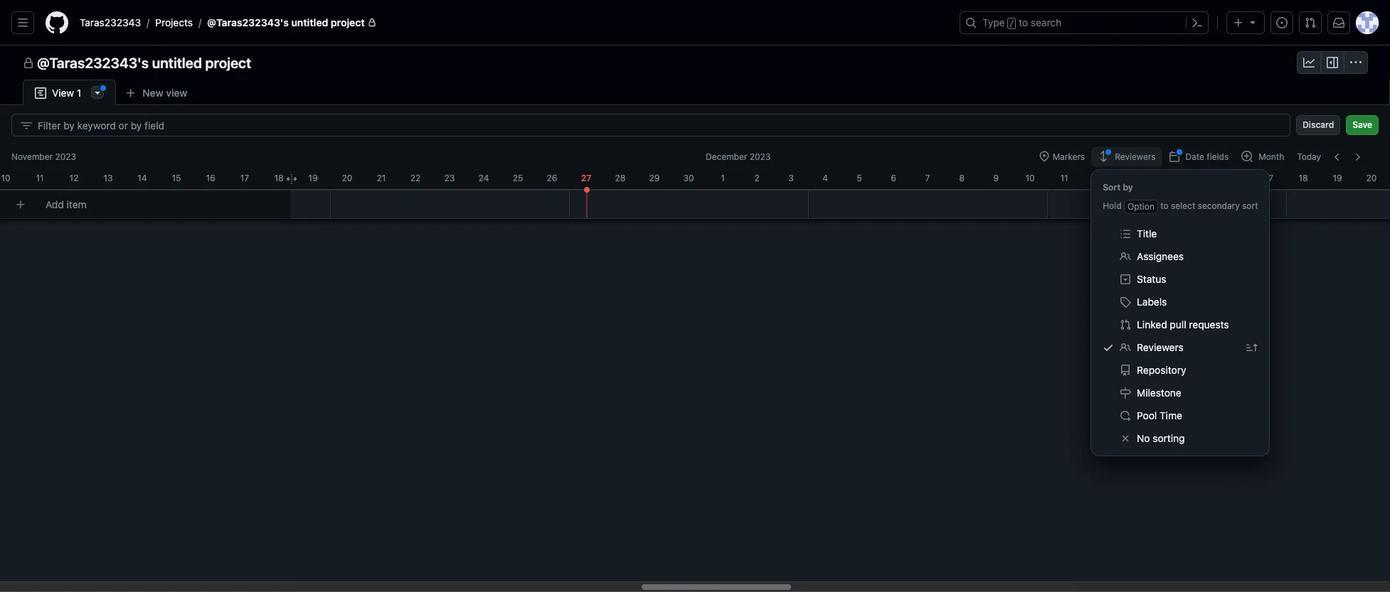 Task type: locate. For each thing, give the bounding box(es) containing it.
1 inside column header
[[721, 173, 725, 184]]

single select image
[[1120, 274, 1132, 285]]

region
[[1092, 170, 1270, 456]]

10 column header down november
[[0, 168, 23, 185]]

16 column header
[[194, 168, 228, 185]]

14 column header up start typing to create a draft, or type hashtag to select a repository text field
[[125, 168, 159, 185]]

0 vertical spatial reviewers
[[1115, 152, 1156, 162]]

sc 9kayk9 0 image down notifications image
[[1327, 57, 1339, 68]]

0 horizontal spatial 19 column header
[[296, 168, 330, 185]]

0 vertical spatial project
[[331, 16, 365, 28]]

1 horizontal spatial 10 column header
[[1014, 168, 1048, 185]]

13 column header
[[91, 168, 125, 185], [1116, 168, 1150, 185]]

28
[[615, 173, 626, 184]]

18 column header
[[262, 168, 296, 185], [1287, 168, 1321, 185]]

menu bar containing markers
[[1033, 147, 1379, 167]]

18 column header down today button
[[1287, 168, 1321, 185]]

labels radio item
[[1098, 291, 1264, 314]]

11 column header down markers dropdown button
[[1048, 168, 1082, 185]]

25 column header
[[501, 168, 535, 185]]

plus image
[[1234, 17, 1245, 28]]

0 horizontal spatial 2023
[[55, 152, 76, 162]]

20 column header
[[330, 168, 364, 185], [1355, 168, 1389, 185]]

20 left "21"
[[342, 173, 353, 184]]

/ for type
[[1010, 19, 1015, 28]]

sort by
[[1103, 182, 1134, 193]]

17
[[240, 173, 249, 184], [1265, 173, 1274, 184]]

no sorting
[[1138, 433, 1186, 445]]

add item tab panel
[[0, 105, 1391, 593]]

19 column header
[[296, 168, 330, 185], [1321, 168, 1355, 185]]

to for select
[[1161, 201, 1169, 212]]

1 vertical spatial @taras232343's untitled project
[[37, 55, 251, 71]]

1 down december
[[721, 173, 725, 184]]

project
[[331, 16, 365, 28], [205, 55, 251, 71]]

0 horizontal spatial 17 column header
[[228, 168, 262, 185]]

0 horizontal spatial 17
[[240, 173, 249, 184]]

secondary
[[1198, 201, 1240, 212]]

5
[[857, 173, 862, 184]]

1 19 from the left
[[308, 173, 318, 184]]

1 vertical spatial to
[[1161, 201, 1169, 212]]

0 vertical spatial @taras232343's
[[207, 16, 289, 28]]

1 horizontal spatial to
[[1161, 201, 1169, 212]]

1 horizontal spatial sc 9kayk9 0 image
[[35, 88, 46, 99]]

1 vertical spatial reviewers
[[1138, 342, 1184, 354]]

10 for first 10 column header from left
[[1, 173, 10, 184]]

2 11 column header from the left
[[1048, 168, 1082, 185]]

1 horizontal spatial 19 column header
[[1321, 168, 1355, 185]]

8
[[960, 173, 965, 184]]

taras232343
[[80, 16, 141, 28]]

2 people image from the top
[[1120, 342, 1132, 354]]

12
[[69, 173, 79, 184], [1094, 173, 1104, 184]]

22 column header
[[399, 168, 433, 185]]

today button
[[1291, 147, 1328, 167]]

view options for view 1 image
[[92, 87, 103, 98]]

add
[[46, 199, 64, 211]]

0 vertical spatial people image
[[1120, 251, 1132, 263]]

19
[[308, 173, 318, 184], [1333, 173, 1343, 184]]

14 column header down calendar image at the right of the page
[[1150, 168, 1184, 185]]

sc 9kayk9 0 image for view 1
[[35, 88, 46, 99]]

30 column header
[[672, 168, 706, 185]]

2 horizontal spatial /
[[1010, 19, 1015, 28]]

10 column header
[[0, 168, 23, 185], [1014, 168, 1048, 185]]

1 horizontal spatial untitled
[[291, 16, 328, 28]]

13
[[104, 173, 113, 184], [1128, 173, 1138, 184]]

1 people image from the top
[[1120, 251, 1132, 263]]

2 19 column header from the left
[[1321, 168, 1355, 185]]

repository
[[1138, 364, 1187, 377]]

pool time
[[1138, 410, 1183, 422]]

0 horizontal spatial 20
[[342, 173, 353, 184]]

1 horizontal spatial 10
[[1026, 173, 1035, 184]]

december
[[706, 152, 748, 162]]

16
[[206, 173, 215, 184]]

1 17 from the left
[[240, 173, 249, 184]]

labels
[[1138, 296, 1168, 308]]

2 2023 from the left
[[750, 152, 771, 162]]

@taras232343's untitled project inside project navigation
[[37, 55, 251, 71]]

to left search on the top of page
[[1019, 16, 1029, 28]]

2023
[[55, 152, 76, 162], [750, 152, 771, 162]]

8 column header
[[945, 168, 979, 185]]

0 horizontal spatial 11
[[36, 173, 44, 184]]

1 vertical spatial project
[[205, 55, 251, 71]]

17 column header right 16
[[228, 168, 262, 185]]

0 vertical spatial 1
[[77, 87, 81, 99]]

1 horizontal spatial 2023
[[750, 152, 771, 162]]

2 12 from the left
[[1094, 173, 1104, 184]]

new view button
[[116, 81, 197, 104]]

1 column header from the left
[[1184, 168, 1219, 185]]

to for search
[[1019, 16, 1029, 28]]

1 2023 from the left
[[55, 152, 76, 162]]

1 11 from the left
[[36, 173, 44, 184]]

18
[[274, 173, 284, 184], [1299, 173, 1309, 184]]

0 horizontal spatial project
[[205, 55, 251, 71]]

1 12 from the left
[[69, 173, 79, 184]]

11 column header
[[23, 168, 57, 185], [1048, 168, 1082, 185]]

11
[[36, 173, 44, 184], [1061, 173, 1069, 184]]

1 horizontal spatial project
[[331, 16, 365, 28]]

1 vertical spatial unsaved changes image
[[1106, 149, 1112, 155]]

1 horizontal spatial 1
[[721, 173, 725, 184]]

command palette image
[[1192, 17, 1204, 28]]

11 for 2nd 11 "column header" from left
[[1061, 173, 1069, 184]]

2023 right november
[[55, 152, 76, 162]]

sorted by: reviewers ascending element
[[1098, 149, 1156, 164]]

menu bar
[[1033, 147, 1379, 167]]

0 horizontal spatial @taras232343's
[[37, 55, 149, 71]]

22
[[411, 173, 421, 184]]

19 down scroll to previous date range image
[[1333, 173, 1343, 184]]

people image
[[1120, 251, 1132, 263], [1120, 342, 1132, 354]]

1 horizontal spatial 20
[[1367, 173, 1378, 184]]

0 horizontal spatial 14
[[138, 173, 147, 184]]

0 horizontal spatial 20 column header
[[330, 168, 364, 185]]

18 column header right the 16 column header
[[262, 168, 296, 185]]

@taras232343's untitled project
[[207, 16, 365, 28], [37, 55, 251, 71]]

19 right drag to resize the table column icon
[[308, 173, 318, 184]]

2 19 from the left
[[1333, 173, 1343, 184]]

column header down fields
[[1219, 168, 1253, 185]]

17 for first 17 column header from right
[[1265, 173, 1274, 184]]

2 horizontal spatial sc 9kayk9 0 image
[[1098, 151, 1110, 162]]

reviewers up 'by'
[[1115, 152, 1156, 162]]

drag to resize the table column image
[[286, 174, 298, 185]]

1 horizontal spatial @taras232343's
[[207, 16, 289, 28]]

0 vertical spatial untitled
[[291, 16, 328, 28]]

12 column header up item
[[57, 168, 91, 185]]

18 left drag to resize the table column icon
[[274, 173, 284, 184]]

1 horizontal spatial 18 column header
[[1287, 168, 1321, 185]]

1 horizontal spatial 11
[[1061, 173, 1069, 184]]

milestone
[[1138, 387, 1182, 399]]

2 20 from the left
[[1367, 173, 1378, 184]]

13 column header down reviewers dropdown button
[[1116, 168, 1150, 185]]

unsaved changes image right view 1
[[101, 85, 106, 91]]

0 horizontal spatial 12 column header
[[57, 168, 91, 185]]

11 down november 2023
[[36, 173, 44, 184]]

save button
[[1347, 115, 1379, 135]]

17 column header down month
[[1253, 168, 1287, 185]]

1 14 from the left
[[138, 173, 147, 184]]

12 column header
[[57, 168, 91, 185], [1082, 168, 1116, 185]]

0 vertical spatial @taras232343's untitled project
[[207, 16, 365, 28]]

2 17 column header from the left
[[1253, 168, 1287, 185]]

requests
[[1190, 319, 1230, 331]]

sc 9kayk9 0 image down git pull request icon
[[1304, 57, 1315, 68]]

1 horizontal spatial 17
[[1265, 173, 1274, 184]]

to
[[1019, 16, 1029, 28], [1161, 201, 1169, 212]]

1 20 column header from the left
[[330, 168, 364, 185]]

untitled left lock image
[[291, 16, 328, 28]]

26 column header
[[535, 168, 569, 185]]

markers
[[1053, 152, 1086, 162]]

people image right check icon
[[1120, 342, 1132, 354]]

1 horizontal spatial 14
[[1163, 173, 1172, 184]]

sc 9kayk9 0 image up november
[[21, 120, 32, 131]]

date
[[1186, 152, 1205, 162]]

2 10 from the left
[[1026, 173, 1035, 184]]

13 down reviewers dropdown button
[[1128, 173, 1138, 184]]

1 vertical spatial 1
[[721, 173, 725, 184]]

19 column header left 21 column header
[[296, 168, 330, 185]]

14
[[138, 173, 147, 184], [1163, 173, 1172, 184]]

@taras232343's inside list
[[207, 16, 289, 28]]

1 vertical spatial sc 9kayk9 0 image
[[21, 120, 32, 131]]

/ right 'projects'
[[199, 17, 202, 29]]

17 down month
[[1265, 173, 1274, 184]]

20 down save button
[[1367, 173, 1378, 184]]

11 column header down november 2023
[[23, 168, 57, 185]]

view filters region
[[11, 114, 1379, 137]]

1 horizontal spatial 17 column header
[[1253, 168, 1287, 185]]

1 right "view"
[[77, 87, 81, 99]]

status radio item
[[1098, 268, 1264, 291]]

untitled inside project navigation
[[152, 55, 202, 71]]

0 horizontal spatial untitled
[[152, 55, 202, 71]]

5 column header
[[843, 168, 877, 185]]

0 horizontal spatial 13 column header
[[91, 168, 125, 185]]

24 column header
[[467, 168, 501, 185]]

0 horizontal spatial 14 column header
[[125, 168, 159, 185]]

9
[[994, 173, 999, 184]]

sorting
[[1153, 433, 1186, 445]]

1 horizontal spatial 12
[[1094, 173, 1104, 184]]

2 18 column header from the left
[[1287, 168, 1321, 185]]

unsaved changes image
[[101, 85, 106, 91], [1106, 149, 1112, 155]]

2 11 from the left
[[1061, 173, 1069, 184]]

2 18 from the left
[[1299, 173, 1309, 184]]

sc 9kayk9 0 image up the view 1 link
[[23, 58, 34, 69]]

no
[[1138, 433, 1151, 445]]

sc 9kayk9 0 image inside view filters region
[[21, 120, 32, 131]]

1 11 column header from the left
[[23, 168, 57, 185]]

scroll to previous date range image
[[1332, 152, 1344, 163]]

view
[[166, 86, 188, 99]]

0 horizontal spatial 18 column header
[[262, 168, 296, 185]]

1 vertical spatial people image
[[1120, 342, 1132, 354]]

14 down calendar image at the right of the page
[[1163, 173, 1172, 184]]

reviewers inside dropdown button
[[1115, 152, 1156, 162]]

1 horizontal spatial 13
[[1128, 173, 1138, 184]]

column header down date fields 'dropdown button'
[[1184, 168, 1219, 185]]

17 for 1st 17 column header
[[240, 173, 249, 184]]

sc 9kayk9 0 image
[[1304, 57, 1315, 68], [1327, 57, 1339, 68], [1351, 57, 1362, 68], [23, 58, 34, 69]]

menu bar inside add item "tab panel"
[[1033, 147, 1379, 167]]

27
[[581, 173, 592, 184]]

12 left 'by'
[[1094, 173, 1104, 184]]

view 1
[[52, 87, 81, 99]]

0 vertical spatial sc 9kayk9 0 image
[[35, 88, 46, 99]]

19 column header down scroll to previous date range image
[[1321, 168, 1355, 185]]

2 17 from the left
[[1265, 173, 1274, 184]]

type
[[983, 16, 1005, 28]]

sc 9kayk9 0 image inside the view 1 link
[[35, 88, 46, 99]]

17 column header
[[228, 168, 262, 185], [1253, 168, 1287, 185]]

iterations image
[[1120, 411, 1132, 422]]

list
[[74, 11, 952, 34]]

title radio item
[[1098, 223, 1264, 246]]

18 down today button
[[1299, 173, 1309, 184]]

2
[[755, 173, 760, 184]]

21 column header
[[364, 168, 399, 185]]

1 horizontal spatial 20 column header
[[1355, 168, 1389, 185]]

people image up single select icon
[[1120, 251, 1132, 263]]

2 vertical spatial sc 9kayk9 0 image
[[1098, 151, 1110, 162]]

/
[[147, 17, 150, 29], [199, 17, 202, 29], [1010, 19, 1015, 28]]

tab list
[[23, 80, 220, 106]]

20 column header left "21"
[[330, 168, 364, 185]]

0 vertical spatial unsaved changes image
[[101, 85, 106, 91]]

title
[[1138, 228, 1157, 240]]

0 horizontal spatial sc 9kayk9 0 image
[[21, 120, 32, 131]]

tab list containing new view
[[23, 80, 220, 106]]

reviewers up repository
[[1138, 342, 1184, 354]]

linked pull requests
[[1138, 319, 1230, 331]]

column header
[[1184, 168, 1219, 185], [1219, 168, 1253, 185]]

1 horizontal spatial 12 column header
[[1082, 168, 1116, 185]]

1 vertical spatial untitled
[[152, 55, 202, 71]]

hold
[[1103, 201, 1122, 212]]

git pull request image
[[1120, 320, 1132, 331]]

0 horizontal spatial 10
[[1, 173, 10, 184]]

/ right the type
[[1010, 19, 1015, 28]]

untitled up the view
[[152, 55, 202, 71]]

to left 'select'
[[1161, 201, 1169, 212]]

sc 9kayk9 0 image up sort
[[1098, 151, 1110, 162]]

1 horizontal spatial /
[[199, 17, 202, 29]]

1 horizontal spatial 14 column header
[[1150, 168, 1184, 185]]

@taras232343's
[[207, 16, 289, 28], [37, 55, 149, 71]]

notifications image
[[1334, 17, 1345, 28]]

3 column header
[[774, 168, 809, 185]]

0 horizontal spatial to
[[1019, 16, 1029, 28]]

sc 9kayk9 0 image left "view"
[[35, 88, 46, 99]]

projects
[[155, 16, 193, 28]]

cell
[[584, 187, 590, 193]]

1
[[77, 87, 81, 99], [721, 173, 725, 184]]

0 horizontal spatial /
[[147, 17, 150, 29]]

1 horizontal spatial 18
[[1299, 173, 1309, 184]]

sc 9kayk9 0 image inside sorted by: reviewers ascending element
[[1098, 151, 1110, 162]]

4 column header
[[809, 168, 843, 185]]

reviewers button
[[1092, 147, 1163, 167]]

13 column header up start typing to create a draft, or type hashtag to select a repository text field
[[91, 168, 125, 185]]

14 column header
[[125, 168, 159, 185], [1150, 168, 1184, 185]]

project inside list
[[331, 16, 365, 28]]

10 column header right 9
[[1014, 168, 1048, 185]]

sort asc image
[[1247, 342, 1259, 354]]

create new item or add existing item image
[[15, 199, 26, 210]]

november
[[11, 152, 53, 162]]

november 2023
[[11, 152, 76, 162]]

12 column header left 'by'
[[1082, 168, 1116, 185]]

3
[[789, 173, 794, 184]]

untitled
[[291, 16, 328, 28], [152, 55, 202, 71]]

hold option to select secondary sort
[[1103, 201, 1259, 212]]

to inside "hold option to select secondary sort"
[[1161, 201, 1169, 212]]

0 horizontal spatial 18
[[274, 173, 284, 184]]

1 13 column header from the left
[[91, 168, 125, 185]]

27 column header
[[569, 168, 604, 185]]

1 10 from the left
[[1, 173, 10, 184]]

pull
[[1170, 319, 1187, 331]]

1 horizontal spatial 13 column header
[[1116, 168, 1150, 185]]

0 horizontal spatial 13
[[104, 173, 113, 184]]

2023 inside column header
[[55, 152, 76, 162]]

13 up start typing to create a draft, or type hashtag to select a repository text field
[[104, 173, 113, 184]]

1 12 column header from the left
[[57, 168, 91, 185]]

markers button
[[1033, 147, 1092, 167]]

10
[[1, 173, 10, 184], [1026, 173, 1035, 184]]

milestone radio item
[[1098, 382, 1264, 405]]

1 vertical spatial @taras232343's
[[37, 55, 149, 71]]

0 horizontal spatial 10 column header
[[0, 168, 23, 185]]

save
[[1353, 120, 1373, 130]]

20
[[342, 173, 353, 184], [1367, 173, 1378, 184]]

2023 up the 2 column header
[[750, 152, 771, 162]]

2 14 from the left
[[1163, 173, 1172, 184]]

2 12 column header from the left
[[1082, 168, 1116, 185]]

0 vertical spatial to
[[1019, 16, 1029, 28]]

1 13 from the left
[[104, 173, 113, 184]]

17 right 16
[[240, 173, 249, 184]]

type / to search
[[983, 16, 1062, 28]]

13 for second 13 column header from the right
[[104, 173, 113, 184]]

/ inside type / to search
[[1010, 19, 1015, 28]]

month button
[[1236, 147, 1291, 167]]

24
[[479, 173, 489, 184]]

19 for second 19 column header from left
[[1333, 173, 1343, 184]]

0 horizontal spatial 11 column header
[[23, 168, 57, 185]]

11 down markers dropdown button
[[1061, 173, 1069, 184]]

/ left 'projects'
[[147, 17, 150, 29]]

4
[[823, 173, 828, 184]]

1 horizontal spatial 11 column header
[[1048, 168, 1082, 185]]

1 horizontal spatial 19
[[1333, 173, 1343, 184]]

new
[[143, 86, 163, 99]]

2 13 from the left
[[1128, 173, 1138, 184]]

2023 inside column header
[[750, 152, 771, 162]]

sc 9kayk9 0 image for reviewers
[[1098, 151, 1110, 162]]

0 horizontal spatial 12
[[69, 173, 79, 184]]

1 18 from the left
[[274, 173, 284, 184]]

0 horizontal spatial 19
[[308, 173, 318, 184]]

12 up item
[[69, 173, 79, 184]]

0 horizontal spatial unsaved changes image
[[101, 85, 106, 91]]

14 up start typing to create a draft, or type hashtag to select a repository text field
[[138, 173, 147, 184]]

unsaved changes image up sort
[[1106, 149, 1112, 155]]

20 column header down scroll to next date range image
[[1355, 168, 1389, 185]]

15 column header
[[159, 168, 194, 185]]

2 14 column header from the left
[[1150, 168, 1184, 185]]

1 20 from the left
[[342, 173, 353, 184]]

sc 9kayk9 0 image
[[35, 88, 46, 99], [21, 120, 32, 131], [1098, 151, 1110, 162]]



Task type: describe. For each thing, give the bounding box(es) containing it.
assignees radio item
[[1098, 246, 1264, 268]]

month
[[1259, 152, 1285, 162]]

fields
[[1207, 152, 1229, 162]]

9 column header
[[979, 168, 1014, 185]]

scroll to next date range image
[[1352, 152, 1364, 163]]

6 column header
[[877, 168, 911, 185]]

2023 for december 2023
[[750, 152, 771, 162]]

Start typing to create a draft, or type hashtag to select a repository text field
[[31, 191, 292, 218]]

assignees
[[1138, 251, 1184, 263]]

13 for second 13 column header from left
[[1128, 173, 1138, 184]]

unsaved changes image
[[1177, 149, 1183, 155]]

11 for 2nd 11 "column header" from right
[[36, 173, 44, 184]]

date fields button
[[1163, 147, 1236, 167]]

view
[[52, 87, 74, 99]]

tag image
[[1120, 297, 1132, 308]]

sort by menu
[[1092, 217, 1270, 456]]

triangle down image
[[1248, 16, 1259, 28]]

projects link
[[150, 11, 199, 34]]

1 18 column header from the left
[[262, 168, 296, 185]]

2 column header
[[740, 168, 774, 185]]

milestone image
[[1120, 388, 1132, 399]]

19 for first 19 column header from left
[[308, 173, 318, 184]]

december 2023
[[706, 152, 771, 162]]

date fields
[[1186, 152, 1229, 162]]

7 column header
[[911, 168, 945, 185]]

21
[[377, 173, 386, 184]]

1 horizontal spatial unsaved changes image
[[1106, 149, 1112, 155]]

@taras232343's untitled project inside list
[[207, 16, 365, 28]]

list containing taras232343
[[74, 11, 952, 34]]

repo image
[[1120, 365, 1132, 377]]

x image
[[1120, 433, 1132, 445]]

people image inside "assignees" "radio item"
[[1120, 251, 1132, 263]]

issue opened image
[[1277, 17, 1288, 28]]

1 10 column header from the left
[[0, 168, 23, 185]]

status
[[1138, 273, 1167, 285]]

repository radio item
[[1098, 359, 1264, 382]]

people image inside the "reviewers" radio item
[[1120, 342, 1132, 354]]

pool
[[1138, 410, 1158, 422]]

2023 for november 2023
[[55, 152, 76, 162]]

time
[[1160, 410, 1183, 422]]

lock image
[[368, 18, 376, 27]]

taras232343 link
[[74, 11, 147, 34]]

add item grid
[[0, 145, 1391, 593]]

1 14 column header from the left
[[125, 168, 159, 185]]

pool time radio item
[[1098, 405, 1264, 428]]

linked
[[1138, 319, 1168, 331]]

0 horizontal spatial 1
[[77, 87, 81, 99]]

1 column header
[[706, 168, 740, 185]]

view 1 link
[[23, 80, 116, 106]]

6
[[891, 173, 897, 184]]

23 column header
[[433, 168, 467, 185]]

/ for taras232343
[[147, 17, 150, 29]]

29 column header
[[638, 168, 672, 185]]

homepage image
[[46, 11, 68, 34]]

12 for second 12 column header from left
[[1094, 173, 1104, 184]]

git pull request image
[[1305, 17, 1317, 28]]

2 20 column header from the left
[[1355, 168, 1389, 185]]

sort
[[1243, 201, 1259, 212]]

23
[[445, 173, 455, 184]]

new view
[[143, 86, 188, 99]]

option
[[1128, 201, 1155, 212]]

item
[[67, 199, 87, 211]]

discard
[[1303, 120, 1335, 130]]

@taras232343's inside project navigation
[[37, 55, 149, 71]]

december 2023 column header
[[698, 145, 1391, 168]]

reviewers menu item
[[1092, 147, 1163, 167]]

10 for second 10 column header from left
[[1026, 173, 1035, 184]]

search
[[1031, 16, 1062, 28]]

1 19 column header from the left
[[296, 168, 330, 185]]

today
[[1298, 152, 1322, 162]]

reviewers radio item
[[1098, 337, 1264, 359]]

november 2023 column header
[[3, 145, 1028, 168]]

select
[[1172, 201, 1196, 212]]

sort
[[1103, 182, 1121, 193]]

15
[[172, 173, 181, 184]]

2 10 column header from the left
[[1014, 168, 1048, 185]]

taras232343 / projects /
[[80, 16, 202, 29]]

by
[[1123, 182, 1134, 193]]

26
[[547, 173, 558, 184]]

sc 9kayk9 0 image up save
[[1351, 57, 1362, 68]]

7
[[926, 173, 931, 184]]

linked pull requests radio item
[[1098, 314, 1264, 337]]

@taras232343's untitled project link
[[202, 11, 382, 34]]

reviewers inside radio item
[[1138, 342, 1184, 354]]

2 column header from the left
[[1219, 168, 1253, 185]]

Filter by keyword or by field field
[[38, 115, 1279, 136]]

cell inside add item grid
[[584, 187, 590, 193]]

region containing title
[[1092, 170, 1270, 456]]

no sorting radio item
[[1098, 428, 1264, 451]]

project inside navigation
[[205, 55, 251, 71]]

30
[[684, 173, 694, 184]]

29
[[650, 173, 660, 184]]

list unordered image
[[1120, 228, 1132, 240]]

2 13 column header from the left
[[1116, 168, 1150, 185]]

project navigation
[[0, 46, 1391, 80]]

add item
[[46, 199, 87, 211]]

1 17 column header from the left
[[228, 168, 262, 185]]

untitled inside list
[[291, 16, 328, 28]]

28 column header
[[604, 168, 638, 185]]

check image
[[1103, 342, 1115, 354]]

discard button
[[1297, 115, 1341, 135]]

12 for second 12 column header from right
[[69, 173, 79, 184]]

calendar image
[[1169, 151, 1180, 162]]

25
[[513, 173, 523, 184]]



Task type: vqa. For each thing, say whether or not it's contained in the screenshot.
GitHub to the top
no



